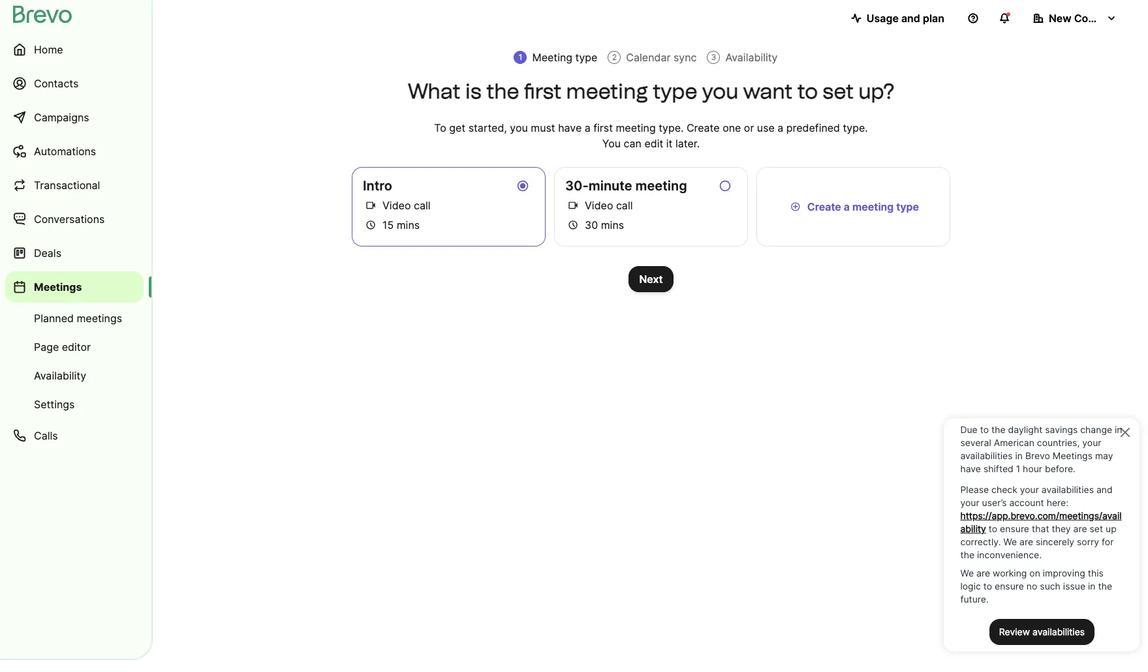 Task type: vqa. For each thing, say whether or not it's contained in the screenshot.
1-
no



Task type: describe. For each thing, give the bounding box(es) containing it.
30-
[[565, 178, 589, 194]]

1 vertical spatial type
[[653, 79, 698, 104]]

transactional link
[[5, 170, 144, 201]]

next
[[639, 273, 663, 286]]

can
[[624, 137, 642, 150]]

what is the first meeting type you want to set up?
[[408, 79, 895, 104]]

calls link
[[5, 420, 144, 452]]

1 horizontal spatial a
[[778, 121, 784, 134]]

usage
[[867, 12, 899, 25]]

minute
[[589, 178, 632, 194]]

video for 30-minute meeting
[[585, 199, 613, 212]]

home link
[[5, 34, 144, 65]]

campaigns
[[34, 111, 89, 124]]

settings link
[[5, 392, 144, 418]]

meeting inside to get started, you must have a first meeting type. create one or use a predefined type. you can edit it later.
[[616, 121, 656, 134]]

you inside to get started, you must have a first meeting type. create one or use a predefined type. you can edit it later.
[[510, 121, 528, 134]]

page editor link
[[5, 334, 144, 360]]

planned meetings
[[34, 312, 122, 325]]

add_circle_outline
[[790, 200, 801, 213]]

later.
[[676, 137, 700, 150]]

no color image containing radio_button_unchecked
[[717, 178, 733, 194]]

home
[[34, 43, 63, 56]]

contacts link
[[5, 68, 144, 99]]

no color image containing videocam
[[363, 198, 379, 213]]

15
[[383, 219, 394, 232]]

meeting
[[532, 51, 573, 64]]

2 type. from the left
[[843, 121, 868, 134]]

conversations link
[[5, 204, 144, 235]]

want
[[743, 79, 793, 104]]

to
[[798, 79, 818, 104]]

page editor
[[34, 341, 91, 354]]

sync
[[674, 51, 697, 64]]

1 horizontal spatial availability
[[726, 51, 778, 64]]

deals
[[34, 247, 61, 260]]

new company button
[[1023, 5, 1127, 31]]

is
[[465, 79, 482, 104]]

mins for intro
[[397, 219, 420, 232]]

set
[[823, 79, 854, 104]]

you
[[602, 137, 621, 150]]

edit
[[645, 137, 663, 150]]

no color image for 30-minute meeting
[[565, 217, 581, 233]]

meetings link
[[5, 272, 144, 303]]

new company
[[1049, 12, 1123, 25]]

calls
[[34, 430, 58, 443]]



Task type: locate. For each thing, give the bounding box(es) containing it.
radio_button_checked
[[516, 178, 529, 194]]

must
[[531, 121, 555, 134]]

a right use
[[778, 121, 784, 134]]

meeting type
[[532, 51, 598, 64]]

call
[[414, 199, 431, 212], [616, 199, 633, 212]]

1 vertical spatial create
[[807, 200, 841, 213]]

0 horizontal spatial type
[[576, 51, 598, 64]]

1 videocam from the left
[[366, 199, 376, 212]]

no color image left 15
[[363, 217, 379, 233]]

video inside videocam video call schedule 15 mins
[[383, 199, 411, 212]]

30-minute meeting
[[565, 178, 687, 194]]

2 vertical spatial type
[[897, 200, 919, 213]]

0 horizontal spatial schedule
[[366, 219, 376, 232]]

create
[[687, 121, 720, 134], [807, 200, 841, 213]]

1 vertical spatial first
[[594, 121, 613, 134]]

campaigns link
[[5, 102, 144, 133]]

settings
[[34, 398, 75, 411]]

1 horizontal spatial videocam
[[568, 199, 578, 212]]

deals link
[[5, 238, 144, 269]]

3
[[711, 52, 716, 62]]

2 mins from the left
[[601, 219, 624, 232]]

1 vertical spatial availability
[[34, 370, 86, 383]]

new
[[1049, 12, 1072, 25]]

you down 3
[[702, 79, 739, 104]]

video up 15
[[383, 199, 411, 212]]

mins inside videocam video call schedule 15 mins
[[397, 219, 420, 232]]

editor
[[62, 341, 91, 354]]

type. down set
[[843, 121, 868, 134]]

call for 30-minute meeting
[[616, 199, 633, 212]]

meetings
[[34, 281, 82, 294]]

radio_button_unchecked
[[719, 178, 732, 194]]

no color image down intro
[[363, 198, 379, 213]]

2 horizontal spatial a
[[844, 200, 850, 213]]

availability up want
[[726, 51, 778, 64]]

usage and plan
[[867, 12, 945, 25]]

videocam
[[366, 199, 376, 212], [568, 199, 578, 212]]

videocam for 30-minute meeting
[[568, 199, 578, 212]]

call inside videocam video call schedule 30 mins
[[616, 199, 633, 212]]

0 horizontal spatial videocam
[[366, 199, 376, 212]]

videocam inside videocam video call schedule 15 mins
[[366, 199, 376, 212]]

schedule left 15
[[366, 219, 376, 232]]

call for intro
[[414, 199, 431, 212]]

2
[[612, 52, 617, 62]]

automations link
[[5, 136, 144, 167]]

1 horizontal spatial video
[[585, 199, 613, 212]]

schedule inside videocam video call schedule 15 mins
[[366, 219, 376, 232]]

meetings
[[77, 312, 122, 325]]

usage and plan button
[[841, 5, 955, 31]]

first
[[524, 79, 562, 104], [594, 121, 613, 134]]

videocam down intro
[[366, 199, 376, 212]]

next button
[[629, 266, 673, 292]]

planned
[[34, 312, 74, 325]]

mins for 30-minute meeting
[[601, 219, 624, 232]]

intro
[[363, 178, 392, 194]]

planned meetings link
[[5, 306, 144, 332]]

first up you
[[594, 121, 613, 134]]

predefined
[[787, 121, 840, 134]]

no color image containing videocam
[[565, 198, 581, 213]]

a right the add_circle_outline
[[844, 200, 850, 213]]

type
[[576, 51, 598, 64], [653, 79, 698, 104], [897, 200, 919, 213]]

1 call from the left
[[414, 199, 431, 212]]

1 horizontal spatial create
[[807, 200, 841, 213]]

0 vertical spatial type
[[576, 51, 598, 64]]

and
[[901, 12, 920, 25]]

1 type. from the left
[[659, 121, 684, 134]]

type.
[[659, 121, 684, 134], [843, 121, 868, 134]]

video inside videocam video call schedule 30 mins
[[585, 199, 613, 212]]

create inside to get started, you must have a first meeting type. create one or use a predefined type. you can edit it later.
[[687, 121, 720, 134]]

2 video from the left
[[585, 199, 613, 212]]

videocam for intro
[[366, 199, 376, 212]]

call inside videocam video call schedule 15 mins
[[414, 199, 431, 212]]

1 horizontal spatial you
[[702, 79, 739, 104]]

1 horizontal spatial type.
[[843, 121, 868, 134]]

the
[[486, 79, 519, 104]]

schedule left the 30
[[568, 219, 578, 232]]

company
[[1074, 12, 1123, 25]]

conversations
[[34, 213, 105, 226]]

what
[[408, 79, 461, 104]]

1 horizontal spatial first
[[594, 121, 613, 134]]

calendar sync
[[626, 51, 697, 64]]

have
[[558, 121, 582, 134]]

first inside to get started, you must have a first meeting type. create one or use a predefined type. you can edit it later.
[[594, 121, 613, 134]]

0 horizontal spatial a
[[585, 121, 591, 134]]

availability down "page editor"
[[34, 370, 86, 383]]

or
[[744, 121, 754, 134]]

1 horizontal spatial call
[[616, 199, 633, 212]]

1 horizontal spatial schedule
[[568, 219, 578, 232]]

to
[[434, 121, 446, 134]]

transactional
[[34, 179, 100, 192]]

1 vertical spatial you
[[510, 121, 528, 134]]

no color image left the 30
[[565, 217, 581, 233]]

it
[[666, 137, 673, 150]]

schedule
[[366, 219, 376, 232], [568, 219, 578, 232]]

1
[[519, 52, 522, 62]]

mins right the 30
[[601, 219, 624, 232]]

availability
[[726, 51, 778, 64], [34, 370, 86, 383]]

0 vertical spatial you
[[702, 79, 739, 104]]

0 horizontal spatial create
[[687, 121, 720, 134]]

up?
[[859, 79, 895, 104]]

videocam down "30-"
[[568, 199, 578, 212]]

automations
[[34, 145, 96, 158]]

mins
[[397, 219, 420, 232], [601, 219, 624, 232]]

video for intro
[[383, 199, 411, 212]]

schedule inside videocam video call schedule 30 mins
[[568, 219, 578, 232]]

videocam inside videocam video call schedule 30 mins
[[568, 199, 578, 212]]

no color image containing radio_button_checked
[[515, 178, 531, 194]]

2 videocam from the left
[[568, 199, 578, 212]]

1 video from the left
[[383, 199, 411, 212]]

availability link
[[5, 363, 144, 389]]

video
[[383, 199, 411, 212], [585, 199, 613, 212]]

you
[[702, 79, 739, 104], [510, 121, 528, 134]]

a
[[585, 121, 591, 134], [778, 121, 784, 134], [844, 200, 850, 213]]

video up the 30
[[585, 199, 613, 212]]

first down meeting
[[524, 79, 562, 104]]

0 horizontal spatial availability
[[34, 370, 86, 383]]

no color image
[[363, 198, 379, 213], [363, 217, 379, 233], [565, 217, 581, 233]]

0 vertical spatial first
[[524, 79, 562, 104]]

1 horizontal spatial mins
[[601, 219, 624, 232]]

mins inside videocam video call schedule 30 mins
[[601, 219, 624, 232]]

videocam video call schedule 15 mins
[[366, 199, 431, 232]]

2 call from the left
[[616, 199, 633, 212]]

create right the add_circle_outline
[[807, 200, 841, 213]]

videocam video call schedule 30 mins
[[568, 199, 633, 232]]

2 horizontal spatial type
[[897, 200, 919, 213]]

0 horizontal spatial you
[[510, 121, 528, 134]]

0 horizontal spatial call
[[414, 199, 431, 212]]

create up 'later.'
[[687, 121, 720, 134]]

contacts
[[34, 77, 79, 90]]

started,
[[469, 121, 507, 134]]

30
[[585, 219, 598, 232]]

0 horizontal spatial video
[[383, 199, 411, 212]]

one
[[723, 121, 741, 134]]

meeting
[[566, 79, 648, 104], [616, 121, 656, 134], [636, 178, 687, 194], [853, 200, 894, 213]]

mins right 15
[[397, 219, 420, 232]]

no color image for intro
[[363, 217, 379, 233]]

page
[[34, 341, 59, 354]]

2 schedule from the left
[[568, 219, 578, 232]]

use
[[757, 121, 775, 134]]

0 vertical spatial availability
[[726, 51, 778, 64]]

schedule for 30-minute meeting
[[568, 219, 578, 232]]

0 vertical spatial create
[[687, 121, 720, 134]]

schedule for intro
[[366, 219, 376, 232]]

0 horizontal spatial first
[[524, 79, 562, 104]]

type. up 'it'
[[659, 121, 684, 134]]

no color image containing add_circle_outline
[[788, 199, 804, 215]]

plan
[[923, 12, 945, 25]]

get
[[449, 121, 466, 134]]

add_circle_outline create a meeting type
[[790, 200, 919, 213]]

a right have
[[585, 121, 591, 134]]

no color image
[[515, 178, 531, 194], [717, 178, 733, 194], [565, 198, 581, 213], [788, 199, 804, 215]]

0 horizontal spatial mins
[[397, 219, 420, 232]]

1 horizontal spatial type
[[653, 79, 698, 104]]

1 schedule from the left
[[366, 219, 376, 232]]

0 horizontal spatial type.
[[659, 121, 684, 134]]

1 mins from the left
[[397, 219, 420, 232]]

calendar
[[626, 51, 671, 64]]

you left must
[[510, 121, 528, 134]]

to get started, you must have a first meeting type. create one or use a predefined type. you can edit it later.
[[434, 121, 868, 150]]



